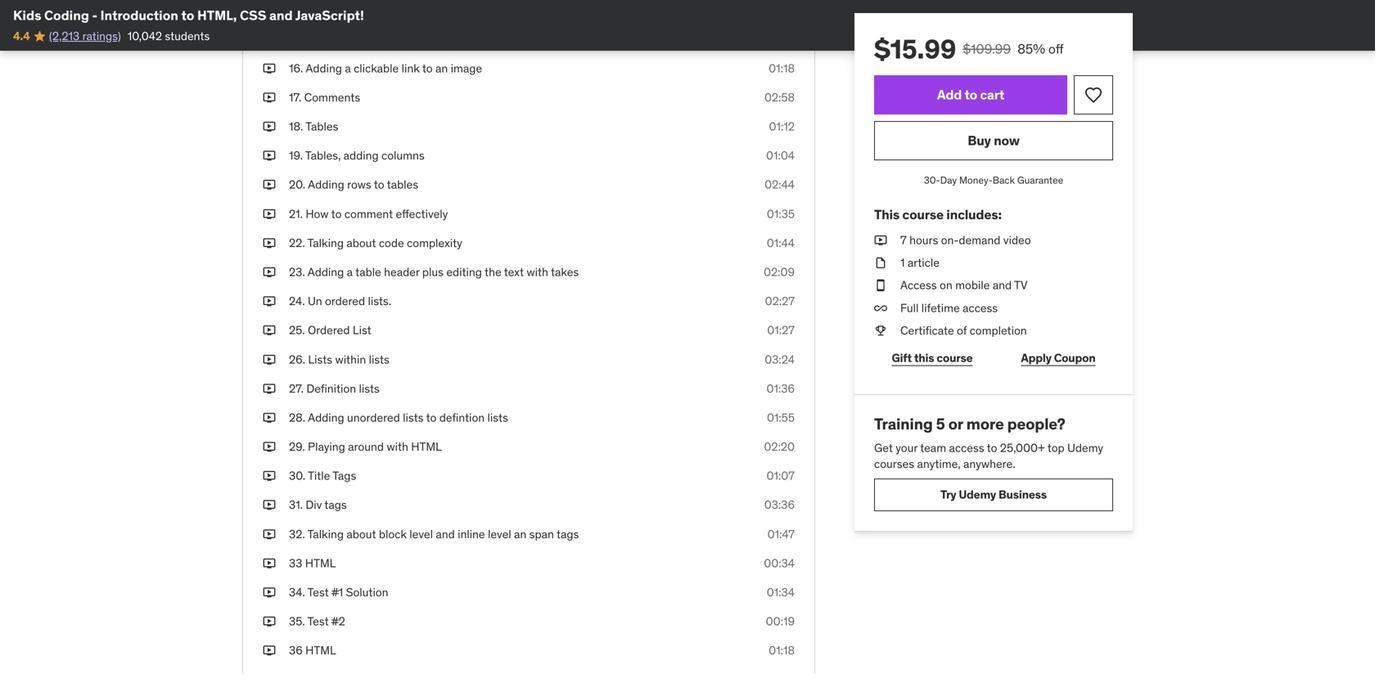 Task type: locate. For each thing, give the bounding box(es) containing it.
1 horizontal spatial udemy
[[1067, 441, 1103, 455]]

an right the width
[[485, 3, 497, 17]]

xsmall image left 25.
[[263, 323, 276, 339]]

the left text
[[485, 265, 501, 280]]

0 horizontal spatial udemy
[[959, 487, 996, 502]]

2 test from the top
[[307, 614, 329, 629]]

1 talking from the top
[[307, 236, 344, 250]]

editing
[[306, 3, 342, 17]]

0 horizontal spatial level
[[410, 527, 433, 542]]

1 vertical spatial html
[[305, 556, 336, 571]]

xsmall image left 22.
[[263, 235, 276, 251]]

xsmall image left 21.
[[263, 206, 276, 222]]

xsmall image for 16. adding a clickable link to an image
[[263, 60, 276, 76]]

31. div tags
[[289, 498, 347, 513]]

1 horizontal spatial the
[[421, 3, 438, 17]]

03:36
[[764, 498, 795, 513]]

to inside the training 5 or more people? get your team access to 25,000+ top udemy courses anytime, anywhere.
[[987, 441, 997, 455]]

xsmall image left 32.
[[263, 527, 276, 543]]

apply coupon
[[1021, 351, 1096, 366]]

span
[[529, 527, 554, 542]]

0 vertical spatial with
[[527, 265, 548, 280]]

0 vertical spatial talking
[[307, 236, 344, 250]]

xsmall image left 35.
[[263, 614, 276, 630]]

0 vertical spatial course
[[902, 206, 944, 223]]

list
[[353, 323, 371, 338]]

1 horizontal spatial image
[[500, 3, 532, 17]]

01:18 down '00:19'
[[769, 644, 795, 658]]

adding for 28.
[[308, 410, 344, 425]]

your
[[896, 441, 918, 455]]

code
[[379, 236, 404, 250]]

image right 'link'
[[451, 61, 482, 76]]

xsmall image for 21. how to comment effectively
[[263, 206, 276, 222]]

certificate of completion
[[900, 323, 1027, 338]]

comment
[[344, 206, 393, 221]]

html
[[411, 440, 442, 454], [305, 556, 336, 571], [305, 644, 336, 658]]

completion
[[970, 323, 1027, 338]]

xsmall image left the 33
[[263, 556, 276, 572]]

day
[[940, 174, 957, 187]]

0 vertical spatial tags
[[324, 498, 347, 513]]

xsmall image for 24. un ordered lists.
[[263, 293, 276, 310]]

01:35
[[767, 206, 795, 221]]

training 5 or more people? get your team access to 25,000+ top udemy courses anytime, anywhere.
[[874, 414, 1103, 471]]

1 vertical spatial tags
[[557, 527, 579, 542]]

xsmall image left the 18.
[[263, 119, 276, 135]]

lists
[[369, 352, 390, 367], [359, 381, 380, 396], [403, 410, 424, 425], [487, 410, 508, 425]]

udemy right top
[[1067, 441, 1103, 455]]

1 test from the top
[[307, 585, 329, 600]]

0 vertical spatial about
[[347, 236, 376, 250]]

mobile
[[955, 278, 990, 293]]

36
[[289, 644, 303, 658]]

plus
[[422, 265, 444, 280]]

xsmall image left 'access'
[[874, 278, 887, 294]]

30.
[[289, 469, 305, 483]]

36 html
[[289, 644, 336, 658]]

1 vertical spatial talking
[[307, 527, 344, 542]]

xsmall image left the 20.
[[263, 177, 276, 193]]

ordered
[[308, 323, 350, 338]]

how
[[306, 206, 329, 221]]

01:18
[[769, 61, 795, 76], [769, 644, 795, 658]]

xsmall image
[[263, 206, 276, 222], [263, 293, 276, 310], [263, 323, 276, 339], [874, 323, 887, 339], [263, 410, 276, 426], [263, 527, 276, 543], [263, 585, 276, 601], [263, 614, 276, 630]]

talking for 32.
[[307, 527, 344, 542]]

lists right unordered
[[403, 410, 424, 425]]

29.
[[289, 440, 305, 454]]

the left the width
[[421, 3, 438, 17]]

xsmall image left 1
[[874, 255, 887, 271]]

1 vertical spatial image
[[451, 61, 482, 76]]

xsmall image left 29.
[[263, 439, 276, 455]]

tags right span
[[557, 527, 579, 542]]

1 vertical spatial a
[[347, 265, 353, 280]]

xsmall image left 23.
[[263, 264, 276, 280]]

level right block
[[410, 527, 433, 542]]

25,000+
[[1000, 441, 1045, 455]]

level right inline
[[488, 527, 511, 542]]

adding right 28.
[[308, 410, 344, 425]]

and
[[400, 3, 419, 17], [269, 7, 293, 24], [993, 278, 1012, 293], [436, 527, 455, 542]]

xsmall image for 26. lists within lists
[[263, 352, 276, 368]]

lists right "defintion"
[[487, 410, 508, 425]]

to up anywhere.
[[987, 441, 997, 455]]

tags right div
[[324, 498, 347, 513]]

lifetime
[[921, 301, 960, 315]]

32.
[[289, 527, 305, 542]]

1 vertical spatial 01:18
[[769, 644, 795, 658]]

of right the width
[[472, 3, 482, 17]]

2 vertical spatial html
[[305, 644, 336, 658]]

xsmall image for 25. ordered list
[[263, 323, 276, 339]]

1 level from the left
[[410, 527, 433, 542]]

1 vertical spatial access
[[949, 441, 984, 455]]

html right the 33
[[305, 556, 336, 571]]

an for width
[[485, 3, 497, 17]]

0 horizontal spatial an
[[435, 61, 448, 76]]

10,042 students
[[127, 29, 210, 43]]

xsmall image for 27. definition lists
[[263, 381, 276, 397]]

solution
[[346, 585, 388, 600]]

un
[[308, 294, 322, 309]]

access down 'or'
[[949, 441, 984, 455]]

2 vertical spatial an
[[514, 527, 527, 542]]

editing
[[446, 265, 482, 280]]

33
[[289, 556, 302, 571]]

to left cart
[[965, 86, 977, 103]]

css
[[240, 7, 266, 24]]

xsmall image left 31.
[[263, 497, 276, 513]]

1 vertical spatial test
[[307, 614, 329, 629]]

29.  playing around with html
[[289, 440, 442, 454]]

34.
[[289, 585, 305, 600]]

to inside add to cart button
[[965, 86, 977, 103]]

html down 28. adding unordered lists to defintion lists
[[411, 440, 442, 454]]

div
[[306, 498, 322, 513]]

1 horizontal spatial with
[[527, 265, 548, 280]]

0 vertical spatial html
[[411, 440, 442, 454]]

xsmall image for 32. talking about block level and inline level an span tags
[[263, 527, 276, 543]]

an left span
[[514, 527, 527, 542]]

0 vertical spatial a
[[345, 61, 351, 76]]

tables,
[[305, 148, 341, 163]]

rows
[[347, 177, 371, 192]]

guarantee
[[1017, 174, 1063, 187]]

xsmall image left certificate
[[874, 323, 887, 339]]

1 about from the top
[[347, 236, 376, 250]]

xsmall image for 22. talking about code complexity
[[263, 235, 276, 251]]

01:34
[[767, 585, 795, 600]]

xsmall image for 35. test #2
[[263, 614, 276, 630]]

a left clickable
[[345, 61, 351, 76]]

01:07
[[767, 469, 795, 483]]

32. talking about block level and inline level an span tags
[[289, 527, 579, 542]]

xsmall image left the 24.
[[263, 293, 276, 310]]

xsmall image left 28.
[[263, 410, 276, 426]]

33 html
[[289, 556, 336, 571]]

01:18 up 02:58
[[769, 61, 795, 76]]

playing
[[308, 440, 345, 454]]

xsmall image left "full"
[[874, 300, 887, 316]]

access inside the training 5 or more people? get your team access to 25,000+ top udemy courses anytime, anywhere.
[[949, 441, 984, 455]]

00:19
[[766, 614, 795, 629]]

talking right 22.
[[307, 236, 344, 250]]

coding
[[44, 7, 89, 24]]

kids
[[13, 7, 41, 24]]

0 vertical spatial udemy
[[1067, 441, 1103, 455]]

#1
[[332, 585, 343, 600]]

2 horizontal spatial an
[[514, 527, 527, 542]]

xsmall image left 30.
[[263, 468, 276, 484]]

xsmall image left 19.
[[263, 148, 276, 164]]

course down 'certificate of completion'
[[937, 351, 973, 366]]

html,
[[197, 7, 237, 24]]

25.
[[289, 323, 305, 338]]

xsmall image left 36 on the left bottom
[[263, 643, 276, 659]]

add to cart button
[[874, 75, 1067, 115]]

course up hours
[[902, 206, 944, 223]]

an right 'link'
[[435, 61, 448, 76]]

access down mobile
[[963, 301, 998, 315]]

xsmall image left 27.
[[263, 381, 276, 397]]

xsmall image left 34.
[[263, 585, 276, 601]]

1 horizontal spatial level
[[488, 527, 511, 542]]

xsmall image left 17.
[[263, 90, 276, 106]]

the left hieght at the left of page
[[345, 3, 362, 17]]

test left #1
[[307, 585, 329, 600]]

of down full lifetime access
[[957, 323, 967, 338]]

image right the width
[[500, 3, 532, 17]]

html right 36 on the left bottom
[[305, 644, 336, 658]]

add to cart
[[937, 86, 1004, 103]]

adding right the 20.
[[308, 177, 344, 192]]

1 article
[[900, 255, 940, 270]]

0 vertical spatial an
[[485, 3, 497, 17]]

adding right 16. at the top
[[306, 61, 342, 76]]

xsmall image
[[263, 2, 276, 18], [263, 60, 276, 76], [263, 90, 276, 106], [263, 119, 276, 135], [263, 148, 276, 164], [263, 177, 276, 193], [874, 232, 887, 248], [263, 235, 276, 251], [874, 255, 887, 271], [263, 264, 276, 280], [874, 278, 887, 294], [874, 300, 887, 316], [263, 352, 276, 368], [263, 381, 276, 397], [263, 439, 276, 455], [263, 468, 276, 484], [263, 497, 276, 513], [263, 556, 276, 572], [263, 643, 276, 659]]

1 vertical spatial of
[[957, 323, 967, 338]]

28.
[[289, 410, 305, 425]]

xsmall image left 16. at the top
[[263, 60, 276, 76]]

and left tv
[[993, 278, 1012, 293]]

01:44
[[767, 236, 795, 250]]

0 vertical spatial image
[[500, 3, 532, 17]]

udemy
[[1067, 441, 1103, 455], [959, 487, 996, 502]]

1 vertical spatial about
[[347, 527, 376, 542]]

and right the css
[[269, 7, 293, 24]]

ordered
[[325, 294, 365, 309]]

adding for 23.
[[308, 265, 344, 280]]

1 horizontal spatial an
[[485, 3, 497, 17]]

xsmall image for 31. div tags
[[263, 497, 276, 513]]

0 vertical spatial of
[[472, 3, 482, 17]]

people?
[[1007, 414, 1065, 434]]

test left #2
[[307, 614, 329, 629]]

xsmall image left 26.
[[263, 352, 276, 368]]

2 about from the top
[[347, 527, 376, 542]]

ratings)
[[82, 29, 121, 43]]

money-
[[959, 174, 993, 187]]

with down 28. adding unordered lists to defintion lists
[[387, 440, 408, 454]]

26.
[[289, 352, 305, 367]]

about up table
[[347, 236, 376, 250]]

1 vertical spatial udemy
[[959, 487, 996, 502]]

adding right 23.
[[308, 265, 344, 280]]

to up students
[[181, 7, 194, 24]]

about left block
[[347, 527, 376, 542]]

full
[[900, 301, 919, 315]]

0 vertical spatial test
[[307, 585, 329, 600]]

01:47
[[768, 527, 795, 542]]

23.
[[289, 265, 305, 280]]

2 talking from the top
[[307, 527, 344, 542]]

of
[[472, 3, 482, 17], [957, 323, 967, 338]]

a left table
[[347, 265, 353, 280]]

adding for 16.
[[306, 61, 342, 76]]

talking right 32.
[[307, 527, 344, 542]]

about for block
[[347, 527, 376, 542]]

xsmall image for 30. title tags
[[263, 468, 276, 484]]

tables
[[387, 177, 418, 192]]

0 vertical spatial 01:18
[[769, 61, 795, 76]]

10,042
[[127, 29, 162, 43]]

link
[[402, 61, 420, 76]]

udemy right the try
[[959, 487, 996, 502]]

1 vertical spatial with
[[387, 440, 408, 454]]

text
[[504, 265, 524, 280]]

test
[[307, 585, 329, 600], [307, 614, 329, 629]]

with right text
[[527, 265, 548, 280]]

gift this course link
[[874, 342, 990, 375]]

defintion
[[439, 410, 485, 425]]

course
[[902, 206, 944, 223], [937, 351, 973, 366]]

xsmall image for 20. adding rows to tables
[[263, 177, 276, 193]]



Task type: describe. For each thing, give the bounding box(es) containing it.
2 level from the left
[[488, 527, 511, 542]]

a for clickable
[[345, 61, 351, 76]]

2 horizontal spatial the
[[485, 265, 501, 280]]

team
[[920, 441, 946, 455]]

1
[[900, 255, 905, 270]]

apply
[[1021, 351, 1052, 366]]

14. editing the hieght and the width of an image
[[289, 3, 532, 17]]

xsmall image left 14.
[[263, 2, 276, 18]]

20.
[[289, 177, 305, 192]]

business
[[999, 487, 1047, 502]]

xsmall image left 7
[[874, 232, 887, 248]]

lists.
[[368, 294, 391, 309]]

around
[[348, 440, 384, 454]]

html for 36 html
[[305, 644, 336, 658]]

03:24
[[765, 352, 795, 367]]

lists right within
[[369, 352, 390, 367]]

comments
[[304, 90, 360, 105]]

more
[[966, 414, 1004, 434]]

0 horizontal spatial with
[[387, 440, 408, 454]]

16. adding a clickable link to an image
[[289, 61, 482, 76]]

test for 35.
[[307, 614, 329, 629]]

-
[[92, 7, 97, 24]]

a for table
[[347, 265, 353, 280]]

2 01:18 from the top
[[769, 644, 795, 658]]

19.
[[289, 148, 303, 163]]

clickable
[[354, 61, 399, 76]]

02:20
[[764, 440, 795, 454]]

23. adding a table header plus editing the text with takes
[[289, 265, 579, 280]]

xsmall image for 17. comments
[[263, 90, 276, 106]]

(2,213 ratings)
[[49, 29, 121, 43]]

xsmall image for 36 html
[[263, 643, 276, 659]]

buy
[[968, 132, 991, 149]]

courses
[[874, 457, 914, 471]]

try udemy business link
[[874, 479, 1113, 512]]

students
[[165, 29, 210, 43]]

about for code
[[347, 236, 376, 250]]

01:12
[[769, 119, 795, 134]]

27. definition lists
[[289, 381, 380, 396]]

inline
[[458, 527, 485, 542]]

demand
[[959, 233, 1001, 248]]

0 horizontal spatial of
[[472, 3, 482, 17]]

24.
[[289, 294, 305, 309]]

block
[[379, 527, 407, 542]]

0 horizontal spatial the
[[345, 3, 362, 17]]

xsmall image for 34. test #1 solution
[[263, 585, 276, 601]]

xsmall image for 29.  playing around with html
[[263, 439, 276, 455]]

#2
[[331, 614, 345, 629]]

7 hours on-demand video
[[900, 233, 1031, 248]]

udemy inside the training 5 or more people? get your team access to 25,000+ top udemy courses anytime, anywhere.
[[1067, 441, 1103, 455]]

24. un ordered lists.
[[289, 294, 391, 309]]

19. tables, adding columns
[[289, 148, 425, 163]]

javascript!
[[295, 7, 364, 24]]

within
[[335, 352, 366, 367]]

this
[[874, 206, 900, 223]]

26. lists within lists
[[289, 352, 390, 367]]

1 vertical spatial an
[[435, 61, 448, 76]]

21. how to comment effectively
[[289, 206, 448, 221]]

add
[[937, 86, 962, 103]]

off
[[1048, 41, 1064, 57]]

gift
[[892, 351, 912, 366]]

cart
[[980, 86, 1004, 103]]

table
[[355, 265, 381, 280]]

and left inline
[[436, 527, 455, 542]]

back
[[993, 174, 1015, 187]]

certificate
[[900, 323, 954, 338]]

17.
[[289, 90, 301, 105]]

to right rows
[[374, 177, 384, 192]]

01:36
[[767, 381, 795, 396]]

4.4
[[13, 29, 30, 43]]

wishlist image
[[1084, 85, 1103, 105]]

25. ordered list
[[289, 323, 371, 338]]

coupon
[[1054, 351, 1096, 366]]

to right 'link'
[[422, 61, 433, 76]]

this
[[914, 351, 934, 366]]

02:09
[[764, 265, 795, 280]]

xsmall image for 19. tables, adding columns
[[263, 148, 276, 164]]

adding for 20.
[[308, 177, 344, 192]]

02:27
[[765, 294, 795, 309]]

30-day money-back guarantee
[[924, 174, 1063, 187]]

takes
[[551, 265, 579, 280]]

1 01:18 from the top
[[769, 61, 795, 76]]

video
[[1003, 233, 1031, 248]]

test for 34.
[[307, 585, 329, 600]]

try udemy business
[[941, 487, 1047, 502]]

definition
[[306, 381, 356, 396]]

adding
[[344, 148, 379, 163]]

01:55
[[767, 410, 795, 425]]

5
[[936, 414, 945, 434]]

(2,213
[[49, 29, 80, 43]]

17. comments
[[289, 90, 360, 105]]

xsmall image for 18. tables
[[263, 119, 276, 135]]

and right hieght at the left of page
[[400, 3, 419, 17]]

1 horizontal spatial of
[[957, 323, 967, 338]]

width
[[441, 3, 469, 17]]

0 vertical spatial access
[[963, 301, 998, 315]]

xsmall image for 23. adding a table header plus editing the text with takes
[[263, 264, 276, 280]]

an for inline
[[514, 527, 527, 542]]

training
[[874, 414, 933, 434]]

85%
[[1017, 41, 1045, 57]]

0 horizontal spatial image
[[451, 61, 482, 76]]

01:27
[[767, 323, 795, 338]]

02:58
[[764, 90, 795, 105]]

or
[[948, 414, 963, 434]]

1 vertical spatial course
[[937, 351, 973, 366]]

7
[[900, 233, 907, 248]]

top
[[1048, 441, 1065, 455]]

anywhere.
[[963, 457, 1015, 471]]

gift this course
[[892, 351, 973, 366]]

lists up unordered
[[359, 381, 380, 396]]

tables
[[306, 119, 338, 134]]

02:44
[[765, 177, 795, 192]]

0 horizontal spatial tags
[[324, 498, 347, 513]]

tags
[[333, 469, 356, 483]]

21.
[[289, 206, 303, 221]]

xsmall image for 28. adding unordered lists to defintion lists
[[263, 410, 276, 426]]

anytime,
[[917, 457, 961, 471]]

buy now button
[[874, 121, 1113, 160]]

tv
[[1014, 278, 1028, 293]]

xsmall image for 33 html
[[263, 556, 276, 572]]

to right how
[[331, 206, 342, 221]]

html for 33 html
[[305, 556, 336, 571]]

00:34
[[764, 556, 795, 571]]

35.
[[289, 614, 305, 629]]

columns
[[381, 148, 425, 163]]

to left "defintion"
[[426, 410, 437, 425]]

1 horizontal spatial tags
[[557, 527, 579, 542]]

talking for 22.
[[307, 236, 344, 250]]



Task type: vqa. For each thing, say whether or not it's contained in the screenshot.


